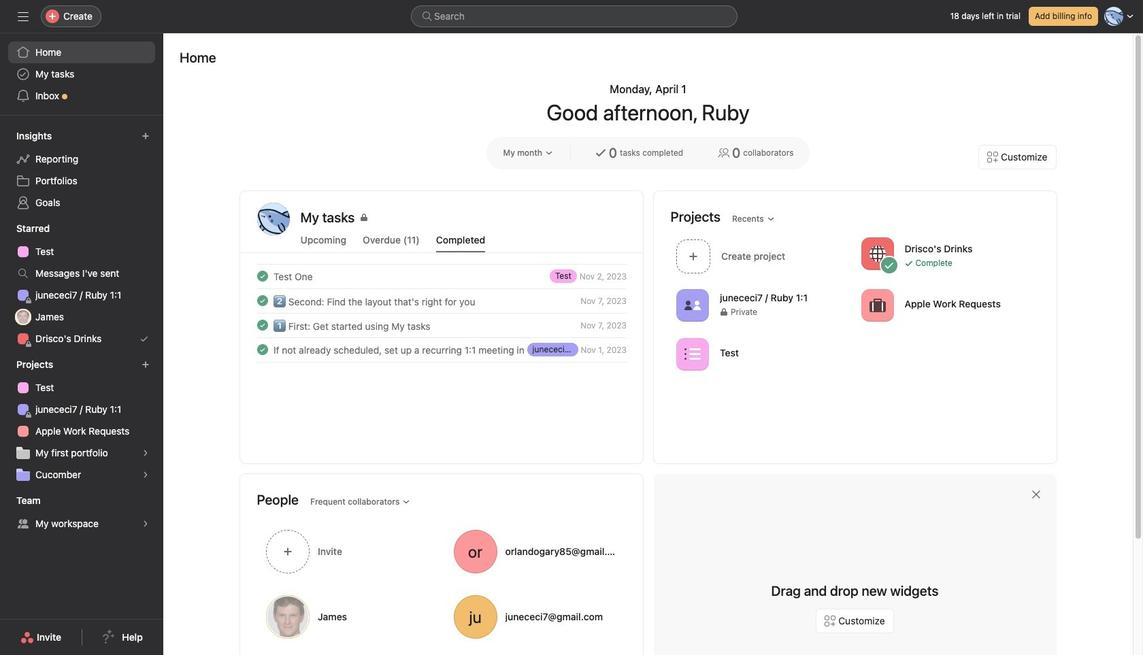 Task type: locate. For each thing, give the bounding box(es) containing it.
1 completed checkbox from the top
[[254, 268, 271, 285]]

0 vertical spatial completed checkbox
[[254, 317, 271, 334]]

completed checkbox for 1st list item from the bottom
[[254, 342, 271, 358]]

completed checkbox for 2nd list item from the top
[[254, 293, 271, 309]]

insights element
[[0, 124, 163, 216]]

see details, cucomber image
[[142, 471, 150, 479]]

0 vertical spatial completed image
[[254, 268, 271, 285]]

2 completed checkbox from the top
[[254, 342, 271, 358]]

3 completed image from the top
[[254, 342, 271, 358]]

global element
[[0, 33, 163, 115]]

1 vertical spatial completed image
[[254, 293, 271, 309]]

1 vertical spatial completed checkbox
[[254, 342, 271, 358]]

2 list item from the top
[[241, 289, 643, 313]]

hide sidebar image
[[18, 11, 29, 22]]

people image
[[684, 297, 701, 313]]

see details, my first portfolio image
[[142, 449, 150, 457]]

Completed checkbox
[[254, 317, 271, 334], [254, 342, 271, 358]]

1 completed image from the top
[[254, 268, 271, 285]]

1 vertical spatial completed checkbox
[[254, 293, 271, 309]]

2 vertical spatial completed image
[[254, 342, 271, 358]]

globe image
[[869, 245, 886, 262]]

0 vertical spatial completed checkbox
[[254, 268, 271, 285]]

2 completed image from the top
[[254, 293, 271, 309]]

list item
[[241, 264, 643, 289], [241, 289, 643, 313], [241, 313, 643, 338], [241, 338, 643, 362]]

completed image
[[254, 268, 271, 285], [254, 293, 271, 309], [254, 342, 271, 358]]

list box
[[411, 5, 738, 27]]

Completed checkbox
[[254, 268, 271, 285], [254, 293, 271, 309]]

completed checkbox for fourth list item from the bottom of the page
[[254, 268, 271, 285]]

new project or portfolio image
[[142, 361, 150, 369]]

2 completed checkbox from the top
[[254, 293, 271, 309]]

new insights image
[[142, 132, 150, 140]]

1 completed checkbox from the top
[[254, 317, 271, 334]]

1 list item from the top
[[241, 264, 643, 289]]

projects element
[[0, 353, 163, 489]]

starred element
[[0, 216, 163, 353]]



Task type: vqa. For each thing, say whether or not it's contained in the screenshot.
third Completed checkbox from the bottom
yes



Task type: describe. For each thing, give the bounding box(es) containing it.
completed image
[[254, 317, 271, 334]]

4 list item from the top
[[241, 338, 643, 362]]

completed checkbox for 2nd list item from the bottom
[[254, 317, 271, 334]]

completed image for 2nd list item from the top
[[254, 293, 271, 309]]

completed image for fourth list item from the bottom of the page
[[254, 268, 271, 285]]

teams element
[[0, 489, 163, 538]]

list image
[[684, 346, 701, 362]]

completed image for 1st list item from the bottom
[[254, 342, 271, 358]]

briefcase image
[[869, 297, 886, 313]]

see details, my workspace image
[[142, 520, 150, 528]]

view profile image
[[257, 203, 290, 236]]

dismiss image
[[1031, 489, 1042, 500]]

3 list item from the top
[[241, 313, 643, 338]]



